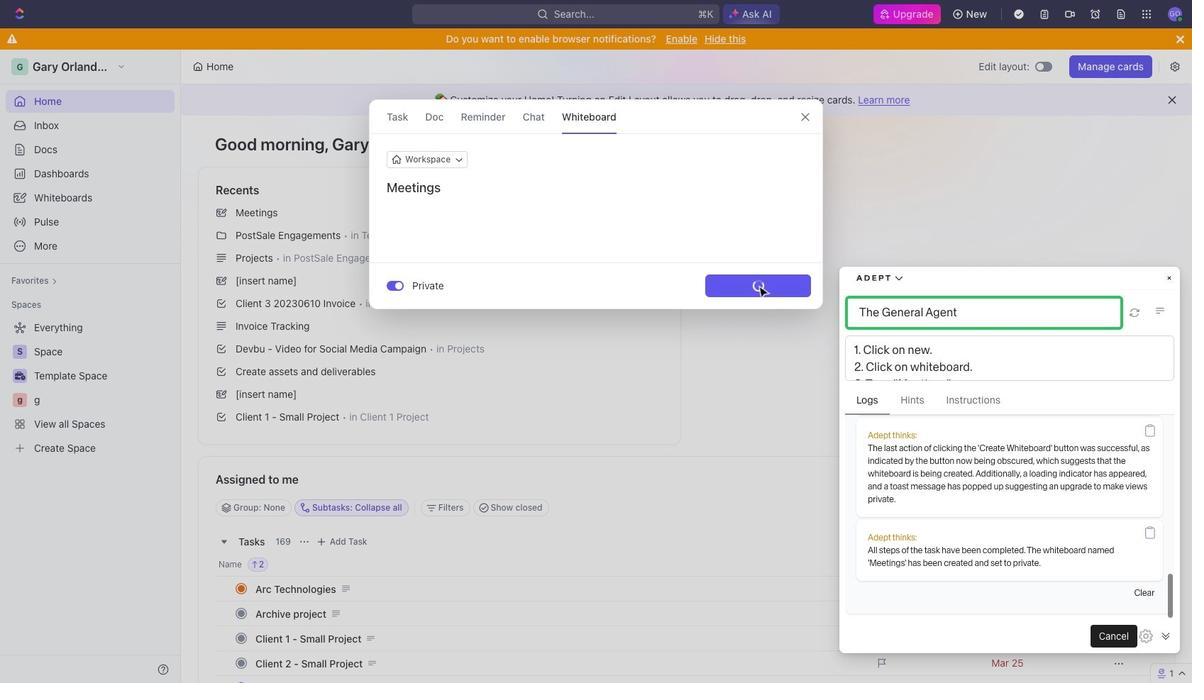 Task type: describe. For each thing, give the bounding box(es) containing it.
Name this Whiteboard... field
[[370, 180, 823, 197]]

tree inside sidebar navigation
[[6, 317, 175, 460]]

sidebar navigation
[[0, 50, 181, 684]]



Task type: vqa. For each thing, say whether or not it's contained in the screenshot.
Add Task button on the top right of the page
no



Task type: locate. For each thing, give the bounding box(es) containing it.
alert
[[181, 84, 1193, 116]]

Search tasks... text field
[[960, 498, 1102, 519]]

dialog
[[369, 99, 824, 310]]

tree
[[6, 317, 175, 460]]



